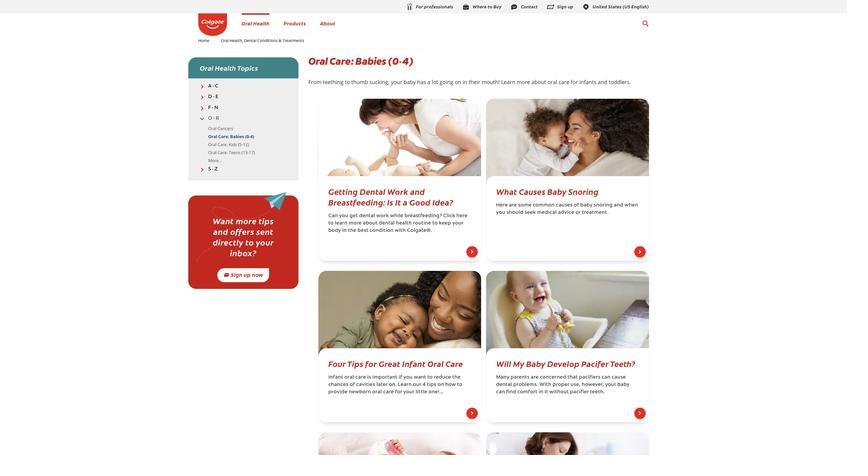 Task type: locate. For each thing, give the bounding box(es) containing it.
oral
[[242, 20, 252, 27], [221, 38, 229, 43], [308, 55, 328, 68], [200, 63, 213, 72], [208, 126, 217, 132], [208, 134, 217, 140], [208, 142, 217, 148], [208, 150, 217, 156], [427, 358, 444, 369]]

in left it
[[539, 390, 543, 395]]

babies up (5-
[[230, 134, 244, 140]]

2 vertical spatial care
[[383, 390, 394, 395]]

- left r
[[213, 116, 215, 121]]

are
[[509, 203, 517, 208], [531, 375, 539, 380]]

1 horizontal spatial health
[[253, 20, 270, 27]]

1 vertical spatial on
[[438, 383, 444, 388]]

in down learn
[[342, 228, 347, 233]]

while
[[390, 214, 403, 219]]

0 vertical spatial of
[[574, 203, 579, 208]]

(0- inside oral cancers oral care: babies (0-4) oral care: kids (5-12) oral care: teens (13-17) more...
[[245, 134, 250, 140]]

home link
[[194, 38, 214, 43]]

baby
[[404, 78, 416, 86], [580, 203, 592, 208], [617, 383, 629, 388]]

1 vertical spatial can
[[496, 390, 505, 395]]

offers
[[230, 226, 254, 237]]

e
[[215, 95, 218, 100]]

1 vertical spatial of
[[350, 383, 355, 388]]

1 vertical spatial are
[[531, 375, 539, 380]]

dental
[[244, 38, 256, 43], [360, 186, 385, 197]]

- right the a
[[212, 84, 214, 89]]

0 horizontal spatial are
[[509, 203, 517, 208]]

health up c
[[215, 63, 236, 72]]

for down on.
[[395, 390, 402, 395]]

1 horizontal spatial for
[[395, 390, 402, 395]]

oral up reduce
[[427, 358, 444, 369]]

- left the e
[[213, 95, 214, 100]]

oral health, dental conditions & treatments
[[221, 38, 304, 43]]

the
[[348, 228, 356, 233], [452, 375, 461, 380]]

0 horizontal spatial of
[[350, 383, 355, 388]]

you
[[496, 210, 505, 215], [339, 214, 348, 219], [403, 375, 413, 380]]

can left cause
[[602, 375, 610, 380]]

1 vertical spatial learn
[[398, 383, 412, 388]]

0 vertical spatial oral
[[548, 78, 557, 86]]

2 vertical spatial baby
[[617, 383, 629, 388]]

0 horizontal spatial you
[[339, 214, 348, 219]]

0 vertical spatial are
[[509, 203, 517, 208]]

your down our
[[403, 390, 414, 395]]

for
[[571, 78, 578, 86], [365, 358, 377, 369], [395, 390, 402, 395]]

0 horizontal spatial infant
[[328, 375, 343, 380]]

- right the f
[[212, 105, 213, 110]]

you right if
[[403, 375, 413, 380]]

dental right the get
[[359, 214, 375, 219]]

your down the here
[[452, 221, 463, 226]]

4)
[[402, 55, 413, 68], [250, 134, 254, 140]]

a left lot in the top of the page
[[427, 78, 430, 86]]

d - e button
[[188, 94, 298, 100]]

1 vertical spatial health
[[215, 63, 236, 72]]

a
[[427, 78, 430, 86], [403, 197, 407, 208]]

2 horizontal spatial you
[[496, 210, 505, 215]]

1 vertical spatial dental
[[360, 186, 385, 197]]

1 horizontal spatial of
[[574, 203, 579, 208]]

tips right offers
[[259, 215, 274, 226]]

0 vertical spatial in
[[463, 78, 467, 86]]

your inside many parents are concerned that pacifiers can cause dental problems. with proper use, however, your baby can find comfort in it without pacifier teeth.
[[605, 383, 616, 388]]

and inside here are some common causes of baby snoring and when you should seek medical advice or treatment.
[[614, 203, 623, 208]]

advice
[[558, 210, 574, 215]]

1 horizontal spatial you
[[403, 375, 413, 380]]

can
[[602, 375, 610, 380], [496, 390, 505, 395]]

proper
[[553, 383, 569, 388]]

what causes baby snoring
[[496, 186, 599, 197]]

oral down oral cancers link
[[208, 134, 217, 140]]

baby up "causes"
[[547, 186, 567, 197]]

can left find
[[496, 390, 505, 395]]

causes
[[556, 203, 573, 208]]

oral up more...
[[208, 142, 217, 148]]

0 horizontal spatial tips
[[259, 215, 274, 226]]

1 horizontal spatial oral
[[372, 390, 382, 395]]

causes
[[519, 186, 545, 197]]

of inside the infant oral care is important if you want to reduce the chances of cavities later on. learn our 4 tips on how to provide newborn oral care for your little one!...
[[350, 383, 355, 388]]

0 vertical spatial baby
[[547, 186, 567, 197]]

if
[[399, 375, 402, 380]]

your right offers
[[256, 237, 274, 248]]

health inside "popup button"
[[215, 63, 236, 72]]

2 vertical spatial dental
[[496, 383, 512, 388]]

paper airplane image
[[196, 189, 290, 268]]

oral
[[548, 78, 557, 86], [344, 375, 354, 380], [372, 390, 382, 395]]

here are some common causes of baby snoring and when you should seek medical advice or treatment.
[[496, 203, 638, 215]]

0 vertical spatial health
[[253, 20, 270, 27]]

a inside getting dental work and breastfeeding: is it a good idea?
[[403, 197, 407, 208]]

more down the get
[[349, 221, 362, 226]]

1 horizontal spatial (0-
[[388, 55, 402, 68]]

care left infants
[[559, 78, 569, 86]]

directly
[[213, 237, 243, 248]]

routine
[[413, 221, 431, 226]]

colgate® logo image
[[198, 13, 227, 36]]

2 horizontal spatial baby
[[617, 383, 629, 388]]

0 horizontal spatial (0-
[[245, 134, 250, 140]]

health for oral health topics
[[215, 63, 236, 72]]

learn down if
[[398, 383, 412, 388]]

great
[[379, 358, 400, 369]]

0 horizontal spatial baby
[[526, 358, 545, 369]]

toddlers.
[[609, 78, 631, 86]]

baby right my
[[526, 358, 545, 369]]

you down here
[[496, 210, 505, 215]]

0 vertical spatial (0-
[[388, 55, 402, 68]]

0 horizontal spatial in
[[342, 228, 347, 233]]

1 vertical spatial dental
[[379, 221, 395, 226]]

0 horizontal spatial learn
[[398, 383, 412, 388]]

you up learn
[[339, 214, 348, 219]]

2 horizontal spatial in
[[539, 390, 543, 395]]

it
[[395, 197, 401, 208]]

baby inside here are some common causes of baby snoring and when you should seek medical advice or treatment.
[[580, 203, 592, 208]]

to
[[345, 78, 350, 86], [328, 221, 334, 226], [432, 221, 438, 226], [245, 237, 254, 248], [427, 375, 433, 380], [457, 383, 462, 388]]

are inside many parents are concerned that pacifiers can cause dental problems. with proper use, however, your baby can find comfort in it without pacifier teeth.
[[531, 375, 539, 380]]

1 horizontal spatial about
[[532, 78, 546, 86]]

dental down many
[[496, 383, 512, 388]]

baby for oral care: babies (0-4)
[[404, 78, 416, 86]]

four tips for great infant oral care
[[328, 358, 463, 369]]

1 vertical spatial oral
[[344, 375, 354, 380]]

1 horizontal spatial baby
[[580, 203, 592, 208]]

0 horizontal spatial baby
[[404, 78, 416, 86]]

tips
[[259, 215, 274, 226], [427, 383, 436, 388]]

medical
[[537, 210, 557, 215]]

d - e
[[208, 95, 218, 100]]

and left offers
[[213, 226, 228, 237]]

0 horizontal spatial oral
[[344, 375, 354, 380]]

more inside can you get dental work while breastfeeding? click here to learn more about dental health routine to keep your body in the best condition with colgate®.
[[349, 221, 362, 226]]

and left when
[[614, 203, 623, 208]]

oral up from
[[308, 55, 328, 68]]

s - z button
[[188, 167, 298, 172]]

1 vertical spatial 4)
[[250, 134, 254, 140]]

n
[[214, 105, 218, 110]]

1 horizontal spatial infant
[[402, 358, 426, 369]]

learn right 'mouth!'
[[501, 78, 515, 86]]

- for d
[[213, 95, 214, 100]]

care down on.
[[383, 390, 394, 395]]

0 horizontal spatial health
[[215, 63, 236, 72]]

parents
[[511, 375, 530, 380]]

oral left health,
[[221, 38, 229, 43]]

health up oral health, dental conditions & treatments
[[253, 20, 270, 27]]

infant up want
[[402, 358, 426, 369]]

0 vertical spatial on
[[455, 78, 461, 86]]

care left is
[[355, 375, 366, 380]]

a right it
[[403, 197, 407, 208]]

health
[[253, 20, 270, 27], [215, 63, 236, 72]]

however,
[[582, 383, 604, 388]]

0 horizontal spatial on
[[438, 383, 444, 388]]

pacifer
[[581, 358, 609, 369]]

idea?
[[432, 197, 453, 208]]

for left infants
[[571, 78, 578, 86]]

2 vertical spatial in
[[539, 390, 543, 395]]

get
[[350, 214, 358, 219]]

with
[[539, 383, 551, 388]]

2 vertical spatial for
[[395, 390, 402, 395]]

health,
[[230, 38, 243, 43]]

(0- up sucking,
[[388, 55, 402, 68]]

one!...
[[428, 390, 444, 395]]

baby inside many parents are concerned that pacifiers can cause dental problems. with proper use, however, your baby can find comfort in it without pacifier teeth.
[[617, 383, 629, 388]]

teeth.
[[590, 390, 605, 395]]

on right going
[[455, 78, 461, 86]]

dental down work
[[379, 221, 395, 226]]

in inside many parents are concerned that pacifiers can cause dental problems. with proper use, however, your baby can find comfort in it without pacifier teeth.
[[539, 390, 543, 395]]

sign up now link
[[217, 269, 269, 283]]

0 horizontal spatial a
[[403, 197, 407, 208]]

1 vertical spatial baby
[[580, 203, 592, 208]]

baby down cause
[[617, 383, 629, 388]]

or
[[576, 210, 581, 215]]

1 vertical spatial a
[[403, 197, 407, 208]]

babies up sucking,
[[355, 55, 386, 68]]

1 horizontal spatial dental
[[360, 186, 385, 197]]

0 vertical spatial 4)
[[402, 55, 413, 68]]

0 vertical spatial baby
[[404, 78, 416, 86]]

conditions
[[257, 38, 278, 43]]

(0-
[[388, 55, 402, 68], [245, 134, 250, 140]]

oral up health,
[[242, 20, 252, 27]]

infant
[[402, 358, 426, 369], [328, 375, 343, 380]]

sign up icon image
[[547, 3, 555, 11]]

develop
[[547, 358, 579, 369]]

and right work
[[410, 186, 425, 197]]

r
[[216, 116, 219, 121]]

body
[[328, 228, 341, 233]]

infants
[[579, 78, 596, 86]]

dental left is
[[360, 186, 385, 197]]

1 vertical spatial in
[[342, 228, 347, 233]]

12)
[[243, 142, 249, 148]]

are up problems. at the bottom
[[531, 375, 539, 380]]

your down cause
[[605, 383, 616, 388]]

1 horizontal spatial baby
[[547, 186, 567, 197]]

reduce
[[434, 375, 451, 380]]

0 horizontal spatial can
[[496, 390, 505, 395]]

oral cancers link
[[208, 126, 233, 132]]

1 vertical spatial about
[[363, 221, 378, 226]]

oral health, dental conditions & treatments link
[[217, 38, 309, 43]]

oral up the a
[[200, 63, 213, 72]]

0 vertical spatial care
[[559, 78, 569, 86]]

0 vertical spatial about
[[532, 78, 546, 86]]

0 vertical spatial tips
[[259, 215, 274, 226]]

1 horizontal spatial can
[[602, 375, 610, 380]]

location icon image
[[582, 3, 590, 11]]

0 horizontal spatial the
[[348, 228, 356, 233]]

1 vertical spatial baby
[[526, 358, 545, 369]]

0 vertical spatial a
[[427, 78, 430, 86]]

- inside "popup button"
[[213, 95, 214, 100]]

1 vertical spatial tips
[[427, 383, 436, 388]]

sucking,
[[369, 78, 389, 86]]

baby up or
[[580, 203, 592, 208]]

0 vertical spatial dental
[[359, 214, 375, 219]]

thumb
[[351, 78, 368, 86]]

work
[[376, 214, 389, 219]]

common
[[533, 203, 555, 208]]

about
[[532, 78, 546, 86], [363, 221, 378, 226]]

s
[[208, 167, 211, 172]]

baby for what causes baby snoring
[[580, 203, 592, 208]]

2 horizontal spatial oral
[[548, 78, 557, 86]]

0 horizontal spatial 4)
[[250, 134, 254, 140]]

where to buy icon image
[[462, 3, 470, 11]]

the left best at the bottom left
[[348, 228, 356, 233]]

1 horizontal spatial on
[[455, 78, 461, 86]]

of up or
[[574, 203, 579, 208]]

tips right 4
[[427, 383, 436, 388]]

(0- up 12)
[[245, 134, 250, 140]]

good
[[409, 197, 431, 208]]

oral care: teens (13-17) link
[[208, 150, 255, 156]]

more right want in the left top of the page
[[236, 215, 257, 226]]

on down reduce
[[438, 383, 444, 388]]

0 horizontal spatial babies
[[230, 134, 244, 140]]

the up how
[[452, 375, 461, 380]]

cause
[[612, 375, 626, 380]]

- right s
[[212, 167, 214, 172]]

1 vertical spatial (0-
[[245, 134, 250, 140]]

more right 'mouth!'
[[517, 78, 530, 86]]

of up newborn
[[350, 383, 355, 388]]

(5-
[[238, 142, 243, 148]]

breastfeeding?
[[405, 214, 442, 219]]

1 vertical spatial babies
[[230, 134, 244, 140]]

care: left kids
[[218, 142, 228, 148]]

to left sent
[[245, 237, 254, 248]]

work
[[387, 186, 408, 197]]

for up is
[[365, 358, 377, 369]]

infant up chances
[[328, 375, 343, 380]]

1 horizontal spatial are
[[531, 375, 539, 380]]

my
[[513, 358, 524, 369]]

(13-
[[241, 150, 249, 156]]

dental right health,
[[244, 38, 256, 43]]

0 horizontal spatial dental
[[244, 38, 256, 43]]

condition
[[370, 228, 394, 233]]

1 horizontal spatial babies
[[355, 55, 386, 68]]

oral up more... link
[[208, 150, 217, 156]]

seek
[[525, 210, 536, 215]]

0 vertical spatial for
[[571, 78, 578, 86]]

a - c button
[[188, 83, 298, 89]]

o - r
[[208, 116, 219, 121]]

0 vertical spatial the
[[348, 228, 356, 233]]

baby
[[547, 186, 567, 197], [526, 358, 545, 369]]

how
[[445, 383, 456, 388]]

c
[[215, 84, 218, 89]]

1 horizontal spatial more
[[349, 221, 362, 226]]

in left their
[[463, 78, 467, 86]]

None search field
[[642, 17, 649, 30]]

oral down o - r
[[208, 126, 217, 132]]

babies inside oral cancers oral care: babies (0-4) oral care: kids (5-12) oral care: teens (13-17) more...
[[230, 134, 244, 140]]

baby left has
[[404, 78, 416, 86]]

0 horizontal spatial more
[[236, 215, 257, 226]]

1 vertical spatial the
[[452, 375, 461, 380]]

0 horizontal spatial dental
[[359, 214, 375, 219]]

z
[[215, 167, 218, 172]]

best
[[358, 228, 368, 233]]

are inside here are some common causes of baby snoring and when you should seek medical advice or treatment.
[[509, 203, 517, 208]]

1 vertical spatial care
[[355, 375, 366, 380]]

are up should
[[509, 203, 517, 208]]

about inside can you get dental work while breastfeeding? click here to learn more about dental health routine to keep your body in the best condition with colgate®.
[[363, 221, 378, 226]]

should
[[507, 210, 523, 215]]

care: down the oral care: kids (5-12) link
[[218, 150, 228, 156]]

1 horizontal spatial learn
[[501, 78, 515, 86]]

0 horizontal spatial about
[[363, 221, 378, 226]]



Task type: describe. For each thing, give the bounding box(es) containing it.
2 horizontal spatial care
[[559, 78, 569, 86]]

to down can
[[328, 221, 334, 226]]

of inside here are some common causes of baby snoring and when you should seek medical advice or treatment.
[[574, 203, 579, 208]]

snoring
[[594, 203, 613, 208]]

going
[[440, 78, 453, 86]]

you inside here are some common causes of baby snoring and when you should seek medical advice or treatment.
[[496, 210, 505, 215]]

and inside want more tips and offers sent directly to your inbox?
[[213, 226, 228, 237]]

pacifiers
[[579, 375, 600, 380]]

can you get dental work while breastfeeding? click here to learn more about dental health routine to keep your body in the best condition with colgate®.
[[328, 214, 468, 233]]

without
[[549, 390, 569, 395]]

oral health
[[242, 20, 270, 27]]

baby for develop
[[526, 358, 545, 369]]

dental inside getting dental work and breastfeeding: is it a good idea?
[[360, 186, 385, 197]]

pacifier
[[570, 390, 589, 395]]

sent
[[256, 226, 273, 237]]

your inside the infant oral care is important if you want to reduce the chances of cavities later on. learn our 4 tips on how to provide newborn oral care for your little one!...
[[403, 390, 414, 395]]

2 horizontal spatial more
[[517, 78, 530, 86]]

- for s
[[212, 167, 214, 172]]

topics
[[237, 63, 258, 72]]

1 horizontal spatial 4)
[[402, 55, 413, 68]]

to inside want more tips and offers sent directly to your inbox?
[[245, 237, 254, 248]]

the inside the infant oral care is important if you want to reduce the chances of cavities later on. learn our 4 tips on how to provide newborn oral care for your little one!...
[[452, 375, 461, 380]]

inbox?
[[230, 247, 257, 259]]

s - z
[[208, 167, 218, 172]]

getting dental work and breastfeeding: is it a good idea?
[[328, 186, 453, 208]]

2 horizontal spatial for
[[571, 78, 578, 86]]

a
[[208, 84, 211, 89]]

products
[[284, 20, 306, 27]]

your inside can you get dental work while breastfeeding? click here to learn more about dental health routine to keep your body in the best condition with colgate®.
[[452, 221, 463, 226]]

infant inside the infant oral care is important if you want to reduce the chances of cavities later on. learn our 4 tips on how to provide newborn oral care for your little one!...
[[328, 375, 343, 380]]

o - r menu
[[188, 125, 298, 165]]

oral cancers oral care: babies (0-4) oral care: kids (5-12) oral care: teens (13-17) more...
[[208, 126, 255, 164]]

problems.
[[513, 383, 538, 388]]

1 vertical spatial for
[[365, 358, 377, 369]]

0 vertical spatial babies
[[355, 55, 386, 68]]

4) inside oral cancers oral care: babies (0-4) oral care: kids (5-12) oral care: teens (13-17) more...
[[250, 134, 254, 140]]

want
[[414, 375, 426, 380]]

to left thumb
[[345, 78, 350, 86]]

learn inside the infant oral care is important if you want to reduce the chances of cavities later on. learn our 4 tips on how to provide newborn oral care for your little one!...
[[398, 383, 412, 388]]

is
[[387, 197, 393, 208]]

health
[[396, 221, 412, 226]]

click
[[443, 214, 455, 219]]

tips inside want more tips and offers sent directly to your inbox?
[[259, 215, 274, 226]]

treatment.
[[582, 210, 609, 215]]

0 vertical spatial dental
[[244, 38, 256, 43]]

- for o
[[213, 116, 215, 121]]

f - n button
[[188, 105, 298, 111]]

- for a
[[212, 84, 214, 89]]

lot
[[432, 78, 438, 86]]

our
[[413, 383, 421, 388]]

health for oral health
[[253, 20, 270, 27]]

0 vertical spatial learn
[[501, 78, 515, 86]]

- for f
[[212, 105, 213, 110]]

a - c
[[208, 84, 218, 89]]

on inside the infant oral care is important if you want to reduce the chances of cavities later on. learn our 4 tips on how to provide newborn oral care for your little one!...
[[438, 383, 444, 388]]

little
[[416, 390, 427, 395]]

can
[[328, 214, 338, 219]]

oral health topics
[[200, 63, 258, 72]]

sign up now
[[231, 271, 263, 279]]

you inside the infant oral care is important if you want to reduce the chances of cavities later on. learn our 4 tips on how to provide newborn oral care for your little one!...
[[403, 375, 413, 380]]

want
[[213, 215, 234, 226]]

tips
[[347, 358, 363, 369]]

and inside getting dental work and breastfeeding: is it a good idea?
[[410, 186, 425, 197]]

oral inside "popup button"
[[200, 63, 213, 72]]

care: up teething
[[330, 55, 353, 68]]

tips inside the infant oral care is important if you want to reduce the chances of cavities later on. learn our 4 tips on how to provide newborn oral care for your little one!...
[[427, 383, 436, 388]]

oral health button
[[242, 20, 270, 27]]

snoring
[[568, 186, 599, 197]]

f - n
[[208, 105, 218, 110]]

oral care: babies (0-4) link
[[208, 134, 254, 140]]

more...
[[208, 158, 222, 164]]

sign
[[231, 271, 243, 279]]

teething
[[323, 78, 343, 86]]

2 vertical spatial oral
[[372, 390, 382, 395]]

to left keep
[[432, 221, 438, 226]]

later
[[376, 383, 388, 388]]

in inside can you get dental work while breastfeeding? click here to learn more about dental health routine to keep your body in the best condition with colgate®.
[[342, 228, 347, 233]]

concerned
[[540, 375, 566, 380]]

oral care: babies (0-4)
[[308, 55, 413, 68]]

more inside want more tips and offers sent directly to your inbox?
[[236, 215, 257, 226]]

mouth!
[[482, 78, 500, 86]]

will
[[496, 358, 511, 369]]

that
[[567, 375, 578, 380]]

o - r button
[[188, 116, 298, 122]]

and right infants
[[598, 78, 607, 86]]

learn
[[335, 221, 347, 226]]

with
[[395, 228, 406, 233]]

for professionals icon image
[[405, 3, 413, 11]]

newborn
[[349, 390, 371, 395]]

you inside can you get dental work while breastfeeding? click here to learn more about dental health routine to keep your body in the best condition with colgate®.
[[339, 214, 348, 219]]

1 horizontal spatial a
[[427, 78, 430, 86]]

home
[[198, 38, 209, 43]]

it
[[545, 390, 548, 395]]

care: down cancers
[[218, 134, 229, 140]]

treatments
[[282, 38, 304, 43]]

1 horizontal spatial dental
[[379, 221, 395, 226]]

0 vertical spatial infant
[[402, 358, 426, 369]]

your inside want more tips and offers sent directly to your inbox?
[[256, 237, 274, 248]]

1 horizontal spatial in
[[463, 78, 467, 86]]

contact icon image
[[510, 3, 518, 11]]

0 horizontal spatial care
[[355, 375, 366, 380]]

for inside the infant oral care is important if you want to reduce the chances of cavities later on. learn our 4 tips on how to provide newborn oral care for your little one!...
[[395, 390, 402, 395]]

about button
[[320, 20, 335, 27]]

has
[[417, 78, 426, 86]]

cavities
[[356, 383, 375, 388]]

provide
[[328, 390, 348, 395]]

on.
[[389, 383, 397, 388]]

from teething to thumb sucking, your baby has a lot going on in their mouth! learn more about oral care for infants and toddlers.
[[308, 78, 631, 86]]

1 horizontal spatial care
[[383, 390, 394, 395]]

many
[[496, 375, 509, 380]]

to right how
[[457, 383, 462, 388]]

to right want
[[427, 375, 433, 380]]

oral care: kids (5-12) link
[[208, 142, 249, 148]]

baby for snoring
[[547, 186, 567, 197]]

cancers
[[218, 126, 233, 132]]

products button
[[284, 20, 306, 27]]

kids
[[229, 142, 237, 148]]

getting
[[328, 186, 358, 197]]

here
[[496, 203, 508, 208]]

0 vertical spatial can
[[602, 375, 610, 380]]

your right sucking,
[[391, 78, 402, 86]]

dental inside many parents are concerned that pacifiers can cause dental problems. with proper use, however, your baby can find comfort in it without pacifier teeth.
[[496, 383, 512, 388]]

from
[[308, 78, 321, 86]]

4
[[423, 383, 426, 388]]

is
[[367, 375, 371, 380]]

the inside can you get dental work while breastfeeding? click here to learn more about dental health routine to keep your body in the best condition with colgate®.
[[348, 228, 356, 233]]



Task type: vqa. For each thing, say whether or not it's contained in the screenshot.
be corresponding to notified?
no



